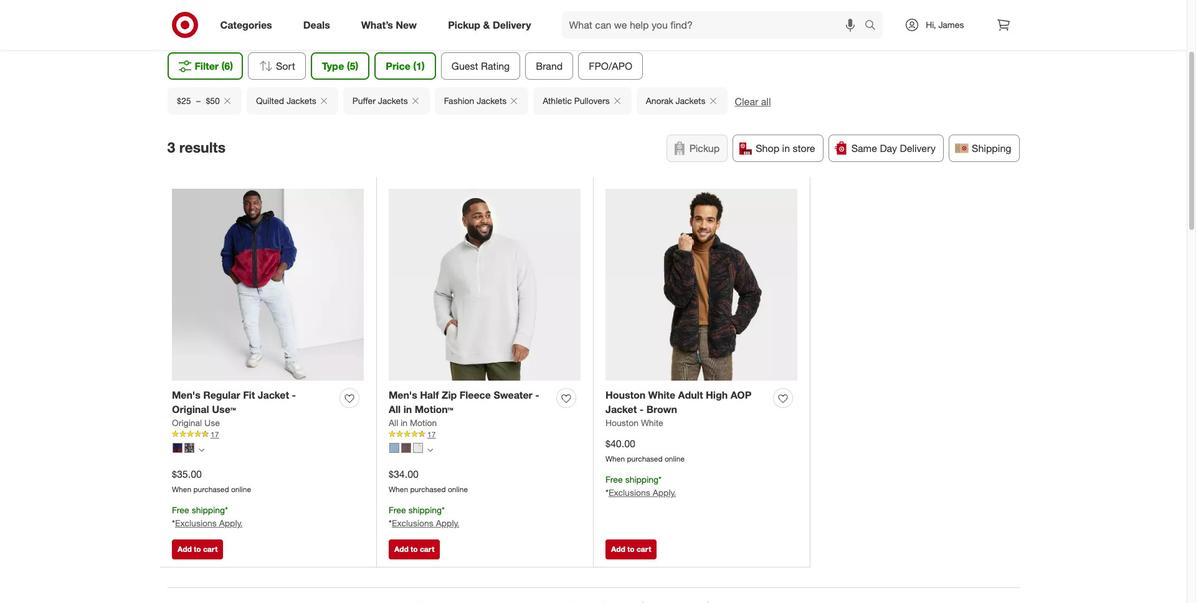 Task type: describe. For each thing, give the bounding box(es) containing it.
fit
[[243, 389, 255, 401]]

black image
[[184, 443, 194, 453]]

$34.00
[[389, 468, 419, 480]]

guest
[[452, 60, 478, 72]]

categories
[[220, 18, 272, 31]]

17 link for jacket
[[172, 429, 364, 440]]

pickup & delivery
[[448, 18, 531, 31]]

rating
[[481, 60, 510, 72]]

white for houston white
[[641, 417, 664, 428]]

(5)
[[347, 60, 358, 72]]

men's for men's half zip fleece sweater - all in motion™
[[389, 389, 417, 401]]

add for $34.00
[[394, 545, 409, 554]]

categories link
[[210, 11, 288, 39]]

original inside men's regular fit jacket - original use™
[[172, 403, 209, 416]]

motion™
[[415, 403, 454, 416]]

purchased for $40.00
[[627, 454, 663, 463]]

$40.00 when purchased online
[[606, 437, 685, 463]]

3
[[167, 138, 175, 156]]

free shipping * * exclusions apply. for $35.00
[[172, 505, 243, 529]]

shop
[[756, 142, 780, 155]]

$50
[[206, 95, 220, 106]]

pickup button
[[667, 135, 728, 162]]

$35.00 when purchased online
[[172, 468, 251, 494]]

deals link
[[293, 11, 346, 39]]

quilted
[[256, 95, 284, 106]]

when for $35.00
[[172, 485, 191, 494]]

white for houston white adult high aop jacket - brown
[[648, 389, 676, 401]]

houston for houston white adult high aop jacket - brown
[[606, 389, 646, 401]]

type
[[322, 60, 344, 72]]

3 results
[[167, 138, 226, 156]]

purchased for $35.00
[[193, 485, 229, 494]]

filter (6) button
[[167, 52, 243, 80]]

cart for $35.00
[[203, 545, 218, 554]]

fpo/apo button
[[578, 52, 643, 80]]

delivery for pickup & delivery
[[493, 18, 531, 31]]

deals
[[303, 18, 330, 31]]

high
[[706, 389, 728, 401]]

- inside houston white adult high aop jacket - brown
[[640, 403, 644, 416]]

- inside men's half zip fleece sweater - all in motion™
[[535, 389, 540, 401]]

shop in store
[[756, 142, 815, 155]]

jackets for puffer jackets
[[378, 95, 408, 106]]

filter
[[195, 60, 219, 72]]

results
[[179, 138, 226, 156]]

hi, james
[[926, 19, 964, 30]]

apply. for $34.00
[[436, 518, 459, 529]]

men's half zip fleece sweater - all in motion™
[[389, 389, 540, 416]]

use
[[204, 417, 220, 428]]

search
[[859, 20, 889, 32]]

houston white link
[[606, 417, 664, 429]]

anorak jackets button
[[636, 87, 727, 115]]

dark blue image
[[173, 443, 183, 453]]

jacket inside men's regular fit jacket - original use™
[[258, 389, 289, 401]]

fpo/apo
[[589, 60, 633, 72]]

pullovers
[[574, 95, 610, 106]]

filter (6)
[[195, 60, 233, 72]]

add to cart button for $34.00
[[389, 540, 440, 559]]

sort button
[[248, 52, 306, 80]]

price (1)
[[386, 60, 425, 72]]

$25
[[177, 95, 191, 106]]

brown image
[[401, 443, 411, 453]]

2 original from the top
[[172, 417, 202, 428]]

brand button
[[525, 52, 573, 80]]

* down "$34.00"
[[389, 518, 392, 529]]

fashion jackets
[[444, 95, 506, 106]]

(6)
[[222, 60, 233, 72]]

clear all
[[735, 95, 771, 108]]

new
[[396, 18, 417, 31]]

what's new
[[361, 18, 417, 31]]

$35.00
[[172, 468, 202, 480]]

shipping button
[[949, 135, 1020, 162]]

same day delivery
[[852, 142, 936, 155]]

&
[[483, 18, 490, 31]]

17 link for fleece
[[389, 429, 581, 440]]

men's for men's regular fit jacket - original use™
[[172, 389, 200, 401]]

all
[[761, 95, 771, 108]]

2 all from the top
[[389, 417, 398, 428]]

when for $34.00
[[389, 485, 408, 494]]

exclusions apply. button for $34.00
[[392, 517, 459, 530]]

hi,
[[926, 19, 936, 30]]

pickup for pickup
[[690, 142, 720, 155]]

add to cart for $40.00
[[611, 545, 651, 554]]

sweater
[[494, 389, 533, 401]]

brand
[[536, 60, 563, 72]]

search button
[[859, 11, 889, 41]]

type (5)
[[322, 60, 358, 72]]

quilted jackets
[[256, 95, 316, 106]]

online for $35.00
[[231, 485, 251, 494]]

what's new link
[[351, 11, 433, 39]]

add for $35.00
[[178, 545, 192, 554]]

jackets for fashion jackets
[[477, 95, 506, 106]]

shop in store button
[[733, 135, 824, 162]]

$40.00
[[606, 437, 636, 450]]

apply. for $35.00
[[219, 518, 243, 529]]



Task type: vqa. For each thing, say whether or not it's contained in the screenshot.
When inside $40.00 When purchased online
yes



Task type: locate. For each thing, give the bounding box(es) containing it.
* down $35.00 when purchased online
[[225, 505, 228, 516]]

1 horizontal spatial when
[[389, 485, 408, 494]]

add to cart button
[[172, 540, 223, 559], [389, 540, 440, 559], [606, 540, 657, 559]]

original up original use
[[172, 403, 209, 416]]

purchased
[[627, 454, 663, 463], [193, 485, 229, 494], [410, 485, 446, 494]]

all colors image for $34.00
[[427, 448, 433, 453]]

add to cart for $35.00
[[178, 545, 218, 554]]

0 horizontal spatial exclusions
[[175, 518, 217, 529]]

add to cart button for $40.00
[[606, 540, 657, 559]]

sponsored
[[931, 30, 967, 39]]

- inside men's regular fit jacket - original use™
[[292, 389, 296, 401]]

1 horizontal spatial add
[[394, 545, 409, 554]]

17 link down men's regular fit jacket - original use™ link
[[172, 429, 364, 440]]

jackets right fashion
[[477, 95, 506, 106]]

2 men's from the left
[[389, 389, 417, 401]]

exclusions for $34.00
[[392, 518, 434, 529]]

1 horizontal spatial purchased
[[410, 485, 446, 494]]

1 horizontal spatial shipping
[[409, 505, 442, 516]]

free shipping * * exclusions apply. down $35.00 when purchased online
[[172, 505, 243, 529]]

cart
[[203, 545, 218, 554], [420, 545, 435, 554], [637, 545, 651, 554]]

0 horizontal spatial when
[[172, 485, 191, 494]]

2 cart from the left
[[420, 545, 435, 554]]

0 horizontal spatial online
[[231, 485, 251, 494]]

free shipping * * exclusions apply. for $40.00
[[606, 474, 676, 498]]

aop
[[731, 389, 752, 401]]

in inside men's half zip fleece sweater - all in motion™
[[404, 403, 412, 416]]

when inside $34.00 when purchased online
[[389, 485, 408, 494]]

2 all colors image from the left
[[427, 448, 433, 453]]

apply.
[[653, 487, 676, 498], [219, 518, 243, 529], [436, 518, 459, 529]]

- up houston white on the right of page
[[640, 403, 644, 416]]

1 17 from the left
[[211, 430, 219, 439]]

free shipping * * exclusions apply. for $34.00
[[389, 505, 459, 529]]

fashion jackets button
[[434, 87, 528, 115]]

all colors image right cream icon
[[427, 448, 433, 453]]

0 horizontal spatial cart
[[203, 545, 218, 554]]

1 horizontal spatial pickup
[[690, 142, 720, 155]]

houston up '$40.00'
[[606, 417, 639, 428]]

quilted jackets button
[[246, 87, 338, 115]]

puffer jackets button
[[343, 87, 429, 115]]

men's regular fit jacket - original use™
[[172, 389, 296, 416]]

1 horizontal spatial add to cart
[[394, 545, 435, 554]]

in left store
[[782, 142, 790, 155]]

shipping
[[625, 474, 659, 485], [192, 505, 225, 516], [409, 505, 442, 516]]

free down $35.00
[[172, 505, 189, 516]]

pickup & delivery link
[[438, 11, 547, 39]]

1 horizontal spatial apply.
[[436, 518, 459, 529]]

all up all in motion
[[389, 403, 401, 416]]

houston white adult high aop jacket - brown image
[[606, 189, 798, 381], [606, 189, 798, 381]]

exclusions down $34.00 when purchased online
[[392, 518, 434, 529]]

3 add to cart button from the left
[[606, 540, 657, 559]]

same day delivery button
[[829, 135, 944, 162]]

online inside $34.00 when purchased online
[[448, 485, 468, 494]]

anorak jackets
[[646, 95, 705, 106]]

purchased inside $34.00 when purchased online
[[410, 485, 446, 494]]

* down '$40.00'
[[606, 487, 609, 498]]

0 vertical spatial pickup
[[448, 18, 480, 31]]

1 horizontal spatial 17
[[427, 430, 436, 439]]

jackets for anorak jackets
[[676, 95, 705, 106]]

pickup inside button
[[690, 142, 720, 155]]

guest rating
[[452, 60, 510, 72]]

half
[[420, 389, 439, 401]]

0 horizontal spatial all colors image
[[199, 448, 204, 453]]

4 jackets from the left
[[676, 95, 705, 106]]

1 horizontal spatial free shipping * * exclusions apply.
[[389, 505, 459, 529]]

1 horizontal spatial all colors image
[[427, 448, 433, 453]]

1 men's from the left
[[172, 389, 200, 401]]

(1)
[[413, 60, 425, 72]]

0 horizontal spatial apply.
[[219, 518, 243, 529]]

anorak
[[646, 95, 673, 106]]

2 all colors element from the left
[[427, 446, 433, 454]]

in left motion
[[401, 417, 408, 428]]

day
[[880, 142, 897, 155]]

2 horizontal spatial when
[[606, 454, 625, 463]]

airway blue image
[[389, 443, 399, 453]]

cream image
[[413, 443, 423, 453]]

17
[[211, 430, 219, 439], [427, 430, 436, 439]]

use™
[[212, 403, 236, 416]]

free for $35.00
[[172, 505, 189, 516]]

1 horizontal spatial jacket
[[606, 403, 637, 416]]

1 add to cart button from the left
[[172, 540, 223, 559]]

0 horizontal spatial exclusions apply. button
[[175, 517, 243, 530]]

original
[[172, 403, 209, 416], [172, 417, 202, 428]]

1 horizontal spatial -
[[535, 389, 540, 401]]

1 all from the top
[[389, 403, 401, 416]]

17 link down men's half zip fleece sweater - all in motion™ link
[[389, 429, 581, 440]]

2 17 link from the left
[[389, 429, 581, 440]]

in for motion
[[401, 417, 408, 428]]

all inside men's half zip fleece sweater - all in motion™
[[389, 403, 401, 416]]

same
[[852, 142, 877, 155]]

exclusions for $40.00
[[609, 487, 650, 498]]

online inside $35.00 when purchased online
[[231, 485, 251, 494]]

1 vertical spatial jacket
[[606, 403, 637, 416]]

* down $34.00 when purchased online
[[442, 505, 445, 516]]

0 horizontal spatial all colors element
[[199, 446, 204, 454]]

- right sweater
[[535, 389, 540, 401]]

athletic
[[543, 95, 572, 106]]

in
[[782, 142, 790, 155], [404, 403, 412, 416], [401, 417, 408, 428]]

0 horizontal spatial to
[[194, 545, 201, 554]]

jacket inside houston white adult high aop jacket - brown
[[606, 403, 637, 416]]

men's regular fit jacket - original use™ link
[[172, 388, 335, 417]]

free shipping * * exclusions apply. down $34.00 when purchased online
[[389, 505, 459, 529]]

cart for $40.00
[[637, 545, 651, 554]]

2 horizontal spatial free shipping * * exclusions apply.
[[606, 474, 676, 498]]

exclusions apply. button down $34.00 when purchased online
[[392, 517, 459, 530]]

houston inside houston white adult high aop jacket - brown
[[606, 389, 646, 401]]

*
[[659, 474, 662, 485], [606, 487, 609, 498], [225, 505, 228, 516], [442, 505, 445, 516], [172, 518, 175, 529], [389, 518, 392, 529]]

exclusions down $40.00 when purchased online
[[609, 487, 650, 498]]

2 horizontal spatial to
[[628, 545, 635, 554]]

exclusions for $35.00
[[175, 518, 217, 529]]

jackets inside button
[[286, 95, 316, 106]]

1 horizontal spatial 17 link
[[389, 429, 581, 440]]

17 for use™
[[211, 430, 219, 439]]

1 horizontal spatial all colors element
[[427, 446, 433, 454]]

all colors element right black icon
[[199, 446, 204, 454]]

all colors image
[[199, 448, 204, 453], [427, 448, 433, 453]]

2 add to cart from the left
[[394, 545, 435, 554]]

1 vertical spatial all
[[389, 417, 398, 428]]

0 horizontal spatial delivery
[[493, 18, 531, 31]]

to for $40.00
[[628, 545, 635, 554]]

0 horizontal spatial pickup
[[448, 18, 480, 31]]

0 vertical spatial all
[[389, 403, 401, 416]]

2 horizontal spatial add
[[611, 545, 625, 554]]

1 vertical spatial in
[[404, 403, 412, 416]]

men's regular fit jacket - original use™ image
[[172, 189, 364, 381], [172, 189, 364, 381]]

3 jackets from the left
[[477, 95, 506, 106]]

free
[[606, 474, 623, 485], [172, 505, 189, 516], [389, 505, 406, 516]]

0 vertical spatial houston
[[606, 389, 646, 401]]

online for $34.00
[[448, 485, 468, 494]]

men's
[[172, 389, 200, 401], [389, 389, 417, 401]]

3 cart from the left
[[637, 545, 651, 554]]

men's inside men's regular fit jacket - original use™
[[172, 389, 200, 401]]

0 horizontal spatial 17
[[211, 430, 219, 439]]

shipping for $35.00
[[192, 505, 225, 516]]

0 horizontal spatial 17 link
[[172, 429, 364, 440]]

2 jackets from the left
[[378, 95, 408, 106]]

to for $35.00
[[194, 545, 201, 554]]

men's half zip fleece sweater - all in motion™ image
[[389, 189, 581, 381], [389, 189, 581, 381]]

1 original from the top
[[172, 403, 209, 416]]

1 all colors element from the left
[[199, 446, 204, 454]]

delivery for same day delivery
[[900, 142, 936, 155]]

regular
[[203, 389, 240, 401]]

all colors element right cream icon
[[427, 446, 433, 454]]

2 add to cart button from the left
[[389, 540, 440, 559]]

to for $34.00
[[411, 545, 418, 554]]

0 horizontal spatial free shipping * * exclusions apply.
[[172, 505, 243, 529]]

pickup for pickup & delivery
[[448, 18, 480, 31]]

1 vertical spatial houston
[[606, 417, 639, 428]]

2 horizontal spatial online
[[665, 454, 685, 463]]

1 horizontal spatial exclusions
[[392, 518, 434, 529]]

sort
[[276, 60, 295, 72]]

17 down use
[[211, 430, 219, 439]]

exclusions down $35.00 when purchased online
[[175, 518, 217, 529]]

when down "$34.00"
[[389, 485, 408, 494]]

jacket up houston white on the right of page
[[606, 403, 637, 416]]

exclusions apply. button down $40.00 when purchased online
[[609, 487, 676, 499]]

free down '$40.00'
[[606, 474, 623, 485]]

1 horizontal spatial to
[[411, 545, 418, 554]]

0 horizontal spatial -
[[292, 389, 296, 401]]

2 horizontal spatial purchased
[[627, 454, 663, 463]]

puffer jackets
[[352, 95, 408, 106]]

1 vertical spatial white
[[641, 417, 664, 428]]

houston white
[[606, 417, 664, 428]]

athletic pullovers button
[[533, 87, 631, 115]]

purchased down "$34.00"
[[410, 485, 446, 494]]

add to cart
[[178, 545, 218, 554], [394, 545, 435, 554], [611, 545, 651, 554]]

online inside $40.00 when purchased online
[[665, 454, 685, 463]]

- right the fit
[[292, 389, 296, 401]]

free shipping * * exclusions apply.
[[606, 474, 676, 498], [172, 505, 243, 529], [389, 505, 459, 529]]

* down $40.00 when purchased online
[[659, 474, 662, 485]]

store
[[793, 142, 815, 155]]

jackets right "puffer"
[[378, 95, 408, 106]]

3 add from the left
[[611, 545, 625, 554]]

2 17 from the left
[[427, 430, 436, 439]]

purchased for $34.00
[[410, 485, 446, 494]]

apply. down $35.00 when purchased online
[[219, 518, 243, 529]]

pickup left &
[[448, 18, 480, 31]]

adult
[[678, 389, 703, 401]]

pickup down anorak jackets button
[[690, 142, 720, 155]]

0 horizontal spatial shipping
[[192, 505, 225, 516]]

0 vertical spatial delivery
[[493, 18, 531, 31]]

1 vertical spatial delivery
[[900, 142, 936, 155]]

2 horizontal spatial add to cart button
[[606, 540, 657, 559]]

all colors element
[[199, 446, 204, 454], [427, 446, 433, 454]]

pickup
[[448, 18, 480, 31], [690, 142, 720, 155]]

purchased inside $35.00 when purchased online
[[193, 485, 229, 494]]

original left use
[[172, 417, 202, 428]]

17 down motion
[[427, 430, 436, 439]]

apply. down $40.00 when purchased online
[[653, 487, 676, 498]]

original use
[[172, 417, 220, 428]]

men's left half
[[389, 389, 417, 401]]

3 to from the left
[[628, 545, 635, 554]]

white inside houston white adult high aop jacket - brown
[[648, 389, 676, 401]]

0 horizontal spatial jacket
[[258, 389, 289, 401]]

in for store
[[782, 142, 790, 155]]

athletic pullovers
[[543, 95, 610, 106]]

free for $34.00
[[389, 505, 406, 516]]

all colors element for $34.00
[[427, 446, 433, 454]]

purchased down '$40.00'
[[627, 454, 663, 463]]

houston
[[606, 389, 646, 401], [606, 417, 639, 428]]

when inside $35.00 when purchased online
[[172, 485, 191, 494]]

jacket
[[258, 389, 289, 401], [606, 403, 637, 416]]

online for $40.00
[[665, 454, 685, 463]]

free for $40.00
[[606, 474, 623, 485]]

purchased inside $40.00 when purchased online
[[627, 454, 663, 463]]

shipping for $34.00
[[409, 505, 442, 516]]

add to cart button for $35.00
[[172, 540, 223, 559]]

all colors image right black icon
[[199, 448, 204, 453]]

1 jackets from the left
[[286, 95, 316, 106]]

free down "$34.00"
[[389, 505, 406, 516]]

1 horizontal spatial online
[[448, 485, 468, 494]]

exclusions apply. button
[[609, 487, 676, 499], [175, 517, 243, 530], [392, 517, 459, 530]]

delivery right &
[[493, 18, 531, 31]]

james
[[939, 19, 964, 30]]

1 vertical spatial pickup
[[690, 142, 720, 155]]

add for $40.00
[[611, 545, 625, 554]]

1 to from the left
[[194, 545, 201, 554]]

motion
[[410, 417, 437, 428]]

3 add to cart from the left
[[611, 545, 651, 554]]

2 horizontal spatial cart
[[637, 545, 651, 554]]

add
[[178, 545, 192, 554], [394, 545, 409, 554], [611, 545, 625, 554]]

jackets for quilted jackets
[[286, 95, 316, 106]]

purchased down $35.00
[[193, 485, 229, 494]]

2 horizontal spatial shipping
[[625, 474, 659, 485]]

jackets right anorak
[[676, 95, 705, 106]]

shipping down $35.00 when purchased online
[[192, 505, 225, 516]]

clear all button
[[735, 95, 771, 109]]

exclusions apply. button for $35.00
[[175, 517, 243, 530]]

2 to from the left
[[411, 545, 418, 554]]

1 horizontal spatial free
[[389, 505, 406, 516]]

shipping for $40.00
[[625, 474, 659, 485]]

1 houston from the top
[[606, 389, 646, 401]]

0 horizontal spatial men's
[[172, 389, 200, 401]]

1 horizontal spatial cart
[[420, 545, 435, 554]]

guest rating button
[[441, 52, 521, 80]]

zip
[[442, 389, 457, 401]]

delivery right day
[[900, 142, 936, 155]]

0 horizontal spatial add
[[178, 545, 192, 554]]

2 horizontal spatial add to cart
[[611, 545, 651, 554]]

exclusions apply. button down $35.00 when purchased online
[[175, 517, 243, 530]]

add to cart for $34.00
[[394, 545, 435, 554]]

all
[[389, 403, 401, 416], [389, 417, 398, 428]]

1 horizontal spatial delivery
[[900, 142, 936, 155]]

shipping down $40.00 when purchased online
[[625, 474, 659, 485]]

17 link
[[172, 429, 364, 440], [389, 429, 581, 440]]

all up airway blue image
[[389, 417, 398, 428]]

delivery
[[493, 18, 531, 31], [900, 142, 936, 155]]

fashion
[[444, 95, 474, 106]]

delivery inside button
[[900, 142, 936, 155]]

free shipping * * exclusions apply. down $40.00 when purchased online
[[606, 474, 676, 498]]

all in motion
[[389, 417, 437, 428]]

1 horizontal spatial exclusions apply. button
[[392, 517, 459, 530]]

when down '$40.00'
[[606, 454, 625, 463]]

brown
[[647, 403, 677, 416]]

when down $35.00
[[172, 485, 191, 494]]

men's half zip fleece sweater - all in motion™ link
[[389, 388, 551, 417]]

2 houston from the top
[[606, 417, 639, 428]]

white up the brown
[[648, 389, 676, 401]]

houston up houston white on the right of page
[[606, 389, 646, 401]]

2 horizontal spatial exclusions apply. button
[[609, 487, 676, 499]]

all colors image for $35.00
[[199, 448, 204, 453]]

apply. down $34.00 when purchased online
[[436, 518, 459, 529]]

all in motion link
[[389, 417, 437, 429]]

1 add to cart from the left
[[178, 545, 218, 554]]

all colors element for $35.00
[[199, 446, 204, 454]]

0 vertical spatial original
[[172, 403, 209, 416]]

in inside button
[[782, 142, 790, 155]]

houston white adult high aop jacket - brown
[[606, 389, 752, 416]]

2 horizontal spatial apply.
[[653, 487, 676, 498]]

what's
[[361, 18, 393, 31]]

What can we help you find? suggestions appear below search field
[[562, 11, 868, 39]]

1 cart from the left
[[203, 545, 218, 554]]

men's up original use
[[172, 389, 200, 401]]

0 vertical spatial jacket
[[258, 389, 289, 401]]

1 all colors image from the left
[[199, 448, 204, 453]]

1 horizontal spatial men's
[[389, 389, 417, 401]]

2 add from the left
[[394, 545, 409, 554]]

shipping
[[972, 142, 1012, 155]]

price
[[386, 60, 411, 72]]

jacket right the fit
[[258, 389, 289, 401]]

1 17 link from the left
[[172, 429, 364, 440]]

2 horizontal spatial -
[[640, 403, 644, 416]]

cart for $34.00
[[420, 545, 435, 554]]

shipping down $34.00 when purchased online
[[409, 505, 442, 516]]

when for $40.00
[[606, 454, 625, 463]]

2 horizontal spatial exclusions
[[609, 487, 650, 498]]

when inside $40.00 when purchased online
[[606, 454, 625, 463]]

houston for houston white
[[606, 417, 639, 428]]

0 horizontal spatial add to cart button
[[172, 540, 223, 559]]

-
[[292, 389, 296, 401], [535, 389, 540, 401], [640, 403, 644, 416]]

white down the brown
[[641, 417, 664, 428]]

apply. for $40.00
[[653, 487, 676, 498]]

in up all in motion
[[404, 403, 412, 416]]

men's inside men's half zip fleece sweater - all in motion™
[[389, 389, 417, 401]]

puffer
[[352, 95, 375, 106]]

jackets right quilted
[[286, 95, 316, 106]]

* down $35.00
[[172, 518, 175, 529]]

original use link
[[172, 417, 220, 429]]

jackets
[[286, 95, 316, 106], [378, 95, 408, 106], [477, 95, 506, 106], [676, 95, 705, 106]]

0 vertical spatial white
[[648, 389, 676, 401]]

exclusions apply. button for $40.00
[[609, 487, 676, 499]]

0 horizontal spatial add to cart
[[178, 545, 218, 554]]

$25  –  $50 button
[[167, 87, 241, 115]]

17 for all
[[427, 430, 436, 439]]

2 horizontal spatial free
[[606, 474, 623, 485]]

clear
[[735, 95, 758, 108]]

houston white adult high aop jacket - brown link
[[606, 388, 768, 417]]

1 vertical spatial original
[[172, 417, 202, 428]]

0 horizontal spatial free
[[172, 505, 189, 516]]

$25  –  $50
[[177, 95, 220, 106]]

0 horizontal spatial purchased
[[193, 485, 229, 494]]

1 add from the left
[[178, 545, 192, 554]]

1 horizontal spatial add to cart button
[[389, 540, 440, 559]]

0 vertical spatial in
[[782, 142, 790, 155]]

2 vertical spatial in
[[401, 417, 408, 428]]



